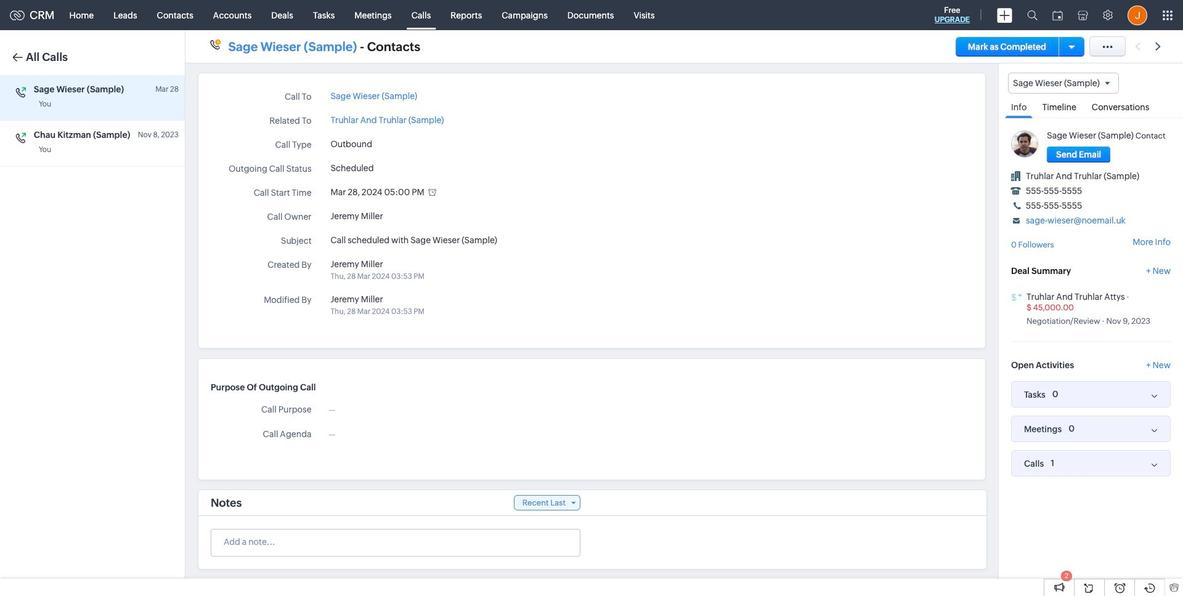 Task type: locate. For each thing, give the bounding box(es) containing it.
search image
[[1028, 10, 1038, 20]]

next record image
[[1156, 43, 1164, 51]]

None field
[[1009, 73, 1120, 94]]

None button
[[1048, 147, 1111, 163]]

previous record image
[[1136, 43, 1141, 51]]

profile image
[[1128, 5, 1148, 25]]

create menu image
[[998, 8, 1013, 23]]

create menu element
[[990, 0, 1020, 30]]



Task type: vqa. For each thing, say whether or not it's contained in the screenshot.
50 Records Per Page option
no



Task type: describe. For each thing, give the bounding box(es) containing it.
logo image
[[10, 10, 25, 20]]

profile element
[[1121, 0, 1156, 30]]

Add a note... field
[[211, 536, 580, 549]]

calendar image
[[1053, 10, 1064, 20]]

search element
[[1020, 0, 1046, 30]]



